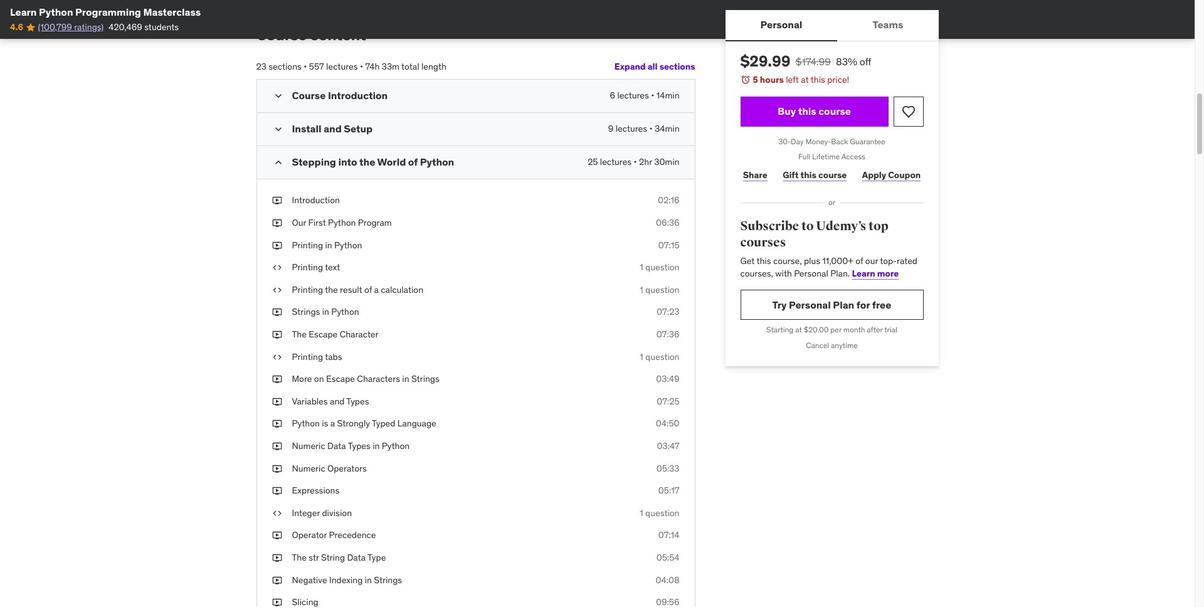 Task type: vqa. For each thing, say whether or not it's contained in the screenshot.
PRINTING
yes



Task type: locate. For each thing, give the bounding box(es) containing it.
0 horizontal spatial sections
[[269, 61, 302, 72]]

of left our
[[856, 256, 864, 267]]

1 vertical spatial the
[[325, 284, 338, 295]]

1 horizontal spatial of
[[408, 156, 418, 168]]

at inside starting at $20.00 per month after trial cancel anytime
[[796, 325, 802, 335]]

plus
[[804, 256, 821, 267]]

3 question from the top
[[646, 351, 680, 362]]

or
[[829, 198, 836, 207]]

1 the from the top
[[292, 329, 307, 340]]

1 vertical spatial and
[[330, 396, 345, 407]]

0 vertical spatial the
[[292, 329, 307, 340]]

sections right 23
[[269, 61, 302, 72]]

lectures for install and setup
[[616, 123, 648, 135]]

0 vertical spatial personal
[[761, 18, 803, 31]]

2 printing from the top
[[292, 262, 323, 273]]

question for printing the result of a calculation
[[646, 284, 680, 295]]

0 horizontal spatial learn
[[10, 6, 37, 18]]

at
[[802, 74, 809, 85], [796, 325, 802, 335]]

in right indexing
[[365, 575, 372, 586]]

introduction up first on the left top of the page
[[292, 195, 340, 206]]

personal down the plus
[[795, 268, 829, 279]]

is
[[322, 418, 328, 429]]

xsmall image for strings in python
[[272, 306, 282, 319]]

0 vertical spatial the
[[360, 156, 375, 168]]

tab list
[[726, 10, 939, 41]]

numeric down is
[[292, 440, 325, 452]]

1 question up 07:14
[[640, 508, 680, 519]]

this right the buy
[[799, 105, 817, 117]]

0 horizontal spatial a
[[331, 418, 335, 429]]

course inside button
[[819, 105, 852, 117]]

gift
[[783, 169, 799, 181]]

month
[[844, 325, 866, 335]]

and left 'setup'
[[324, 123, 342, 135]]

introduction down 23 sections • 557 lectures • 74h 33m total length
[[328, 89, 388, 102]]

14min
[[657, 90, 680, 101]]

printing up 'more'
[[292, 351, 323, 362]]

of right world
[[408, 156, 418, 168]]

3 printing from the top
[[292, 284, 323, 295]]

and right variables on the bottom left of the page
[[330, 396, 345, 407]]

0 horizontal spatial data
[[328, 440, 346, 452]]

1 course from the top
[[819, 105, 852, 117]]

1 vertical spatial at
[[796, 325, 802, 335]]

a right is
[[331, 418, 335, 429]]

teams
[[873, 18, 904, 31]]

escape right the on
[[326, 373, 355, 385]]

0 vertical spatial and
[[324, 123, 342, 135]]

2 1 from the top
[[640, 284, 644, 295]]

personal up $29.99
[[761, 18, 803, 31]]

printing
[[292, 239, 323, 251], [292, 262, 323, 273], [292, 284, 323, 295], [292, 351, 323, 362]]

1 xsmall image from the top
[[272, 195, 282, 207]]

xsmall image
[[272, 284, 282, 296], [272, 306, 282, 319], [272, 329, 282, 341], [272, 418, 282, 430], [272, 485, 282, 497], [272, 530, 282, 542], [272, 575, 282, 587]]

05:33
[[657, 463, 680, 474]]

1 horizontal spatial a
[[374, 284, 379, 295]]

this down the $174.99 on the right
[[811, 74, 826, 85]]

types down python is a strongly typed language
[[348, 440, 371, 452]]

our
[[292, 217, 306, 228]]

printing text
[[292, 262, 340, 273]]

this inside the get this course, plus 11,000+ of our top-rated courses, with personal plan.
[[757, 256, 772, 267]]

types
[[347, 396, 369, 407], [348, 440, 371, 452]]

printing for printing the result of a calculation
[[292, 284, 323, 295]]

learn more link
[[853, 268, 899, 279]]

at left $20.00
[[796, 325, 802, 335]]

negative indexing in strings
[[292, 575, 402, 586]]

23 sections • 557 lectures • 74h 33m total length
[[256, 61, 447, 72]]

2 xsmall image from the top
[[272, 306, 282, 319]]

• left 14min
[[651, 90, 655, 101]]

0 vertical spatial learn
[[10, 6, 37, 18]]

buy this course button
[[741, 96, 889, 127]]

23
[[256, 61, 267, 72]]

30-day money-back guarantee full lifetime access
[[779, 137, 886, 162]]

0 vertical spatial data
[[328, 440, 346, 452]]

xsmall image for printing the result of a calculation
[[272, 284, 282, 296]]

the left str
[[292, 552, 307, 563]]

sections right all
[[660, 61, 696, 72]]

1 vertical spatial numeric
[[292, 463, 325, 474]]

course
[[256, 25, 307, 44], [292, 89, 326, 102]]

precedence
[[329, 530, 376, 541]]

$174.99
[[796, 55, 831, 68]]

4 question from the top
[[646, 508, 680, 519]]

in
[[325, 239, 332, 251], [322, 306, 329, 318], [402, 373, 410, 385], [373, 440, 380, 452], [365, 575, 372, 586]]

6 xsmall image from the top
[[272, 530, 282, 542]]

10 xsmall image from the top
[[272, 508, 282, 520]]

1 question up 07:23
[[640, 284, 680, 295]]

python down result
[[332, 306, 359, 318]]

question down 07:15
[[646, 262, 680, 273]]

xsmall image for printing text
[[272, 262, 282, 274]]

question up "03:49"
[[646, 351, 680, 362]]

data left type
[[347, 552, 366, 563]]

0 vertical spatial types
[[347, 396, 369, 407]]

1 question from the top
[[646, 262, 680, 273]]

0 vertical spatial course
[[819, 105, 852, 117]]

course for course introduction
[[292, 89, 326, 102]]

7 xsmall image from the top
[[272, 396, 282, 408]]

learn more
[[853, 268, 899, 279]]

1 for integer division
[[640, 508, 644, 519]]

the left result
[[325, 284, 338, 295]]

numeric
[[292, 440, 325, 452], [292, 463, 325, 474]]

1 vertical spatial learn
[[853, 268, 876, 279]]

2 horizontal spatial strings
[[412, 373, 440, 385]]

small image left course introduction
[[272, 90, 285, 103]]

1 question
[[640, 262, 680, 273], [640, 284, 680, 295], [640, 351, 680, 362], [640, 508, 680, 519]]

course up 23
[[256, 25, 307, 44]]

course for gift this course
[[819, 169, 847, 181]]

small image left the install
[[272, 123, 285, 136]]

printing for printing in python
[[292, 239, 323, 251]]

1 horizontal spatial learn
[[853, 268, 876, 279]]

8 xsmall image from the top
[[272, 440, 282, 453]]

learn for learn more
[[853, 268, 876, 279]]

2 vertical spatial strings
[[374, 575, 402, 586]]

3 1 from the top
[[640, 351, 644, 362]]

$29.99 $174.99 83% off
[[741, 51, 872, 71]]

python up (100,799
[[39, 6, 73, 18]]

xsmall image for negative indexing in strings
[[272, 575, 282, 587]]

teams button
[[838, 10, 939, 40]]

1 horizontal spatial the
[[360, 156, 375, 168]]

1 vertical spatial introduction
[[292, 195, 340, 206]]

learn up 4.6
[[10, 6, 37, 18]]

lectures right 25
[[600, 157, 632, 168]]

lectures right 9
[[616, 123, 648, 135]]

this inside button
[[799, 105, 817, 117]]

the
[[292, 329, 307, 340], [292, 552, 307, 563]]

this up the courses,
[[757, 256, 772, 267]]

world
[[377, 156, 406, 168]]

udemy's
[[817, 218, 867, 234]]

escape down strings in python
[[309, 329, 338, 340]]

a right result
[[374, 284, 379, 295]]

3 xsmall image from the top
[[272, 329, 282, 341]]

printing for printing tabs
[[292, 351, 323, 362]]

1 vertical spatial a
[[331, 418, 335, 429]]

xsmall image for our first python program
[[272, 217, 282, 229]]

the up printing tabs
[[292, 329, 307, 340]]

11,000+
[[823, 256, 854, 267]]

xsmall image for variables and types
[[272, 396, 282, 408]]

typed
[[372, 418, 396, 429]]

for
[[857, 299, 871, 311]]

the right into
[[360, 156, 375, 168]]

at right left
[[802, 74, 809, 85]]

6 xsmall image from the top
[[272, 373, 282, 386]]

personal inside button
[[761, 18, 803, 31]]

1 numeric from the top
[[292, 440, 325, 452]]

subscribe to udemy's top courses
[[741, 218, 889, 250]]

07:25
[[657, 396, 680, 407]]

small image for install
[[272, 123, 285, 136]]

04:08
[[656, 575, 680, 586]]

0 vertical spatial of
[[408, 156, 418, 168]]

5 xsmall image from the top
[[272, 351, 282, 363]]

small image for course
[[272, 90, 285, 103]]

strings
[[292, 306, 320, 318], [412, 373, 440, 385], [374, 575, 402, 586]]

2 xsmall image from the top
[[272, 217, 282, 229]]

and for types
[[330, 396, 345, 407]]

1 horizontal spatial sections
[[660, 61, 696, 72]]

a
[[374, 284, 379, 295], [331, 418, 335, 429]]

result
[[340, 284, 362, 295]]

4.6
[[10, 22, 23, 33]]

data
[[328, 440, 346, 452], [347, 552, 366, 563]]

course down the lifetime
[[819, 169, 847, 181]]

negative
[[292, 575, 327, 586]]

rated
[[897, 256, 918, 267]]

3 1 question from the top
[[640, 351, 680, 362]]

2 horizontal spatial of
[[856, 256, 864, 267]]

0 vertical spatial strings
[[292, 306, 320, 318]]

xsmall image
[[272, 195, 282, 207], [272, 217, 282, 229], [272, 239, 282, 252], [272, 262, 282, 274], [272, 351, 282, 363], [272, 373, 282, 386], [272, 396, 282, 408], [272, 440, 282, 453], [272, 463, 282, 475], [272, 508, 282, 520], [272, 552, 282, 564], [272, 597, 282, 607]]

4 1 question from the top
[[640, 508, 680, 519]]

the
[[360, 156, 375, 168], [325, 284, 338, 295]]

2 course from the top
[[819, 169, 847, 181]]

try personal plan for free link
[[741, 290, 924, 320]]

printing the result of a calculation
[[292, 284, 424, 295]]

content
[[310, 25, 366, 44]]

length
[[422, 61, 447, 72]]

courses
[[741, 234, 787, 250]]

install and setup
[[292, 123, 373, 135]]

6 lectures • 14min
[[610, 90, 680, 101]]

starting
[[767, 325, 794, 335]]

question up 07:14
[[646, 508, 680, 519]]

xsmall image for the str string data type
[[272, 552, 282, 564]]

printing left text
[[292, 262, 323, 273]]

course down 557
[[292, 89, 326, 102]]

1 question for printing the result of a calculation
[[640, 284, 680, 295]]

learn down our
[[853, 268, 876, 279]]

personal up $20.00
[[789, 299, 831, 311]]

• for course introduction
[[651, 90, 655, 101]]

lectures right 6
[[618, 90, 649, 101]]

more
[[878, 268, 899, 279]]

4 xsmall image from the top
[[272, 418, 282, 430]]

30min
[[655, 157, 680, 168]]

in up text
[[325, 239, 332, 251]]

1 vertical spatial personal
[[795, 268, 829, 279]]

sections inside dropdown button
[[660, 61, 696, 72]]

2 1 question from the top
[[640, 284, 680, 295]]

question up 07:23
[[646, 284, 680, 295]]

data up numeric operators
[[328, 440, 346, 452]]

printing in python
[[292, 239, 362, 251]]

character
[[340, 329, 379, 340]]

4 xsmall image from the top
[[272, 262, 282, 274]]

personal
[[761, 18, 803, 31], [795, 268, 829, 279], [789, 299, 831, 311]]

2 numeric from the top
[[292, 463, 325, 474]]

0 vertical spatial escape
[[309, 329, 338, 340]]

1 vertical spatial the
[[292, 552, 307, 563]]

3 xsmall image from the top
[[272, 239, 282, 252]]

2 small image from the top
[[272, 123, 285, 136]]

12 xsmall image from the top
[[272, 597, 282, 607]]

05:54
[[657, 552, 680, 563]]

1 question up "03:49"
[[640, 351, 680, 362]]

question for printing tabs
[[646, 351, 680, 362]]

2 the from the top
[[292, 552, 307, 563]]

python right first on the left top of the page
[[328, 217, 356, 228]]

type
[[368, 552, 386, 563]]

1 xsmall image from the top
[[272, 284, 282, 296]]

1 printing from the top
[[292, 239, 323, 251]]

1 vertical spatial types
[[348, 440, 371, 452]]

types up strongly in the left of the page
[[347, 396, 369, 407]]

9 xsmall image from the top
[[272, 463, 282, 475]]

and
[[324, 123, 342, 135], [330, 396, 345, 407]]

0 horizontal spatial strings
[[292, 306, 320, 318]]

2 question from the top
[[646, 284, 680, 295]]

tab list containing personal
[[726, 10, 939, 41]]

strings up language
[[412, 373, 440, 385]]

• for install and setup
[[650, 123, 653, 135]]

course for buy this course
[[819, 105, 852, 117]]

strings down type
[[374, 575, 402, 586]]

1 question down 07:15
[[640, 262, 680, 273]]

1 vertical spatial course
[[292, 89, 326, 102]]

0 vertical spatial course
[[256, 25, 307, 44]]

numeric up expressions
[[292, 463, 325, 474]]

personal button
[[726, 10, 838, 40]]

1 vertical spatial course
[[819, 169, 847, 181]]

operator precedence
[[292, 530, 376, 541]]

1 vertical spatial of
[[856, 256, 864, 267]]

this right gift
[[801, 169, 817, 181]]

xsmall image for numeric operators
[[272, 463, 282, 475]]

learn python programming masterclass
[[10, 6, 201, 18]]

0 horizontal spatial of
[[365, 284, 372, 295]]

1 vertical spatial data
[[347, 552, 366, 563]]

full
[[799, 152, 811, 162]]

language
[[398, 418, 437, 429]]

• left the 34min
[[650, 123, 653, 135]]

1 question for integer division
[[640, 508, 680, 519]]

5
[[753, 74, 759, 85]]

05:17
[[659, 485, 680, 496]]

course up back
[[819, 105, 852, 117]]

11 xsmall image from the top
[[272, 552, 282, 564]]

xsmall image for introduction
[[272, 195, 282, 207]]

0 vertical spatial small image
[[272, 90, 285, 103]]

5 hours left at this price!
[[753, 74, 850, 85]]

1 vertical spatial small image
[[272, 123, 285, 136]]

of right result
[[365, 284, 372, 295]]

1 small image from the top
[[272, 90, 285, 103]]

4 printing from the top
[[292, 351, 323, 362]]

5 xsmall image from the top
[[272, 485, 282, 497]]

small image
[[272, 90, 285, 103], [272, 123, 285, 136]]

1 horizontal spatial strings
[[374, 575, 402, 586]]

the for the escape character
[[292, 329, 307, 340]]

0 vertical spatial numeric
[[292, 440, 325, 452]]

4 1 from the top
[[640, 508, 644, 519]]

program
[[358, 217, 392, 228]]

strings up the escape character
[[292, 306, 320, 318]]

printing down "printing text"
[[292, 284, 323, 295]]

2 vertical spatial of
[[365, 284, 372, 295]]

of inside the get this course, plus 11,000+ of our top-rated courses, with personal plan.
[[856, 256, 864, 267]]

back
[[832, 137, 849, 146]]

7 xsmall image from the top
[[272, 575, 282, 587]]

xsmall image for numeric data types in python
[[272, 440, 282, 453]]

03:49
[[657, 373, 680, 385]]

apply coupon
[[863, 169, 921, 181]]

07:14
[[659, 530, 680, 541]]

• left "2hr"
[[634, 157, 637, 168]]

printing down our on the top
[[292, 239, 323, 251]]

printing for printing text
[[292, 262, 323, 273]]



Task type: describe. For each thing, give the bounding box(es) containing it.
the str string data type
[[292, 552, 386, 563]]

anytime
[[831, 341, 858, 350]]

numeric for numeric data types in python
[[292, 440, 325, 452]]

small image
[[272, 157, 285, 169]]

subscribe
[[741, 218, 800, 234]]

1 1 from the top
[[640, 262, 644, 273]]

python left is
[[292, 418, 320, 429]]

buy
[[778, 105, 796, 117]]

numeric for numeric operators
[[292, 463, 325, 474]]

this for buy
[[799, 105, 817, 117]]

starting at $20.00 per month after trial cancel anytime
[[767, 325, 898, 350]]

characters
[[357, 373, 400, 385]]

masterclass
[[143, 6, 201, 18]]

and for setup
[[324, 123, 342, 135]]

string
[[321, 552, 345, 563]]

expressions
[[292, 485, 340, 496]]

coupon
[[889, 169, 921, 181]]

this for gift
[[801, 169, 817, 181]]

xsmall image for more on escape characters in strings
[[272, 373, 282, 386]]

python down the typed
[[382, 440, 410, 452]]

this for get
[[757, 256, 772, 267]]

integer division
[[292, 508, 352, 519]]

free
[[873, 299, 892, 311]]

0 vertical spatial introduction
[[328, 89, 388, 102]]

course for course content
[[256, 25, 307, 44]]

calculation
[[381, 284, 424, 295]]

in down the typed
[[373, 440, 380, 452]]

courses,
[[741, 268, 774, 279]]

420,469 students
[[109, 22, 179, 33]]

top
[[869, 218, 889, 234]]

strings in python
[[292, 306, 359, 318]]

install
[[292, 123, 322, 135]]

07:15
[[659, 239, 680, 251]]

9 lectures • 34min
[[609, 123, 680, 135]]

setup
[[344, 123, 373, 135]]

xsmall image for python is a strongly typed language
[[272, 418, 282, 430]]

to
[[802, 218, 814, 234]]

students
[[144, 22, 179, 33]]

gift this course
[[783, 169, 847, 181]]

course,
[[774, 256, 802, 267]]

xsmall image for integer division
[[272, 508, 282, 520]]

python is a strongly typed language
[[292, 418, 437, 429]]

our first python program
[[292, 217, 392, 228]]

ratings)
[[74, 22, 104, 33]]

lectures for stepping into the world of python
[[600, 157, 632, 168]]

06:36
[[656, 217, 680, 228]]

our
[[866, 256, 879, 267]]

83%
[[836, 55, 858, 68]]

stepping
[[292, 156, 336, 168]]

xsmall image for printing in python
[[272, 239, 282, 252]]

1 for printing tabs
[[640, 351, 644, 362]]

in right characters
[[402, 373, 410, 385]]

plan
[[834, 299, 855, 311]]

day
[[791, 137, 804, 146]]

$29.99
[[741, 51, 791, 71]]

• for stepping into the world of python
[[634, 157, 637, 168]]

guarantee
[[851, 137, 886, 146]]

0 vertical spatial a
[[374, 284, 379, 295]]

apply coupon button
[[860, 163, 924, 188]]

alarm image
[[741, 75, 751, 85]]

python down our first python program
[[334, 239, 362, 251]]

share
[[743, 169, 768, 181]]

expand all sections
[[615, 61, 696, 72]]

0 horizontal spatial the
[[325, 284, 338, 295]]

1 for printing the result of a calculation
[[640, 284, 644, 295]]

xsmall image for operator precedence
[[272, 530, 282, 542]]

gift this course link
[[781, 163, 850, 188]]

variables and types
[[292, 396, 369, 407]]

into
[[339, 156, 357, 168]]

07:23
[[657, 306, 680, 318]]

tabs
[[325, 351, 342, 362]]

1 horizontal spatial data
[[347, 552, 366, 563]]

strongly
[[337, 418, 370, 429]]

0 vertical spatial at
[[802, 74, 809, 85]]

1 vertical spatial strings
[[412, 373, 440, 385]]

first
[[308, 217, 326, 228]]

30-
[[779, 137, 791, 146]]

try
[[773, 299, 787, 311]]

operators
[[328, 463, 367, 474]]

(100,799 ratings)
[[38, 22, 104, 33]]

on
[[314, 373, 324, 385]]

1 vertical spatial escape
[[326, 373, 355, 385]]

try personal plan for free
[[773, 299, 892, 311]]

25 lectures • 2hr 30min
[[588, 157, 680, 168]]

plan.
[[831, 268, 850, 279]]

02:16
[[658, 195, 680, 206]]

xsmall image for the escape character
[[272, 329, 282, 341]]

personal inside the get this course, plus 11,000+ of our top-rated courses, with personal plan.
[[795, 268, 829, 279]]

types for data
[[348, 440, 371, 452]]

money-
[[806, 137, 832, 146]]

wishlist image
[[901, 104, 916, 119]]

04:50
[[656, 418, 680, 429]]

course content
[[256, 25, 366, 44]]

lectures right 557
[[326, 61, 358, 72]]

course introduction
[[292, 89, 388, 102]]

the escape character
[[292, 329, 379, 340]]

lectures for course introduction
[[618, 90, 649, 101]]

str
[[309, 552, 319, 563]]

the for the str string data type
[[292, 552, 307, 563]]

total
[[402, 61, 420, 72]]

• left the 74h 33m
[[360, 61, 363, 72]]

learn for learn python programming masterclass
[[10, 6, 37, 18]]

in up the escape character
[[322, 306, 329, 318]]

question for integer division
[[646, 508, 680, 519]]

expand all sections button
[[615, 54, 696, 79]]

xsmall image for expressions
[[272, 485, 282, 497]]

• left 557
[[304, 61, 307, 72]]

printing tabs
[[292, 351, 342, 362]]

1 1 question from the top
[[640, 262, 680, 273]]

03:47
[[657, 440, 680, 452]]

2 vertical spatial personal
[[789, 299, 831, 311]]

1 question for printing tabs
[[640, 351, 680, 362]]

xsmall image for printing tabs
[[272, 351, 282, 363]]

34min
[[655, 123, 680, 135]]

python right world
[[420, 156, 454, 168]]

per
[[831, 325, 842, 335]]

(100,799
[[38, 22, 72, 33]]

07:36
[[657, 329, 680, 340]]

types for and
[[347, 396, 369, 407]]

apply
[[863, 169, 887, 181]]

numeric operators
[[292, 463, 367, 474]]



